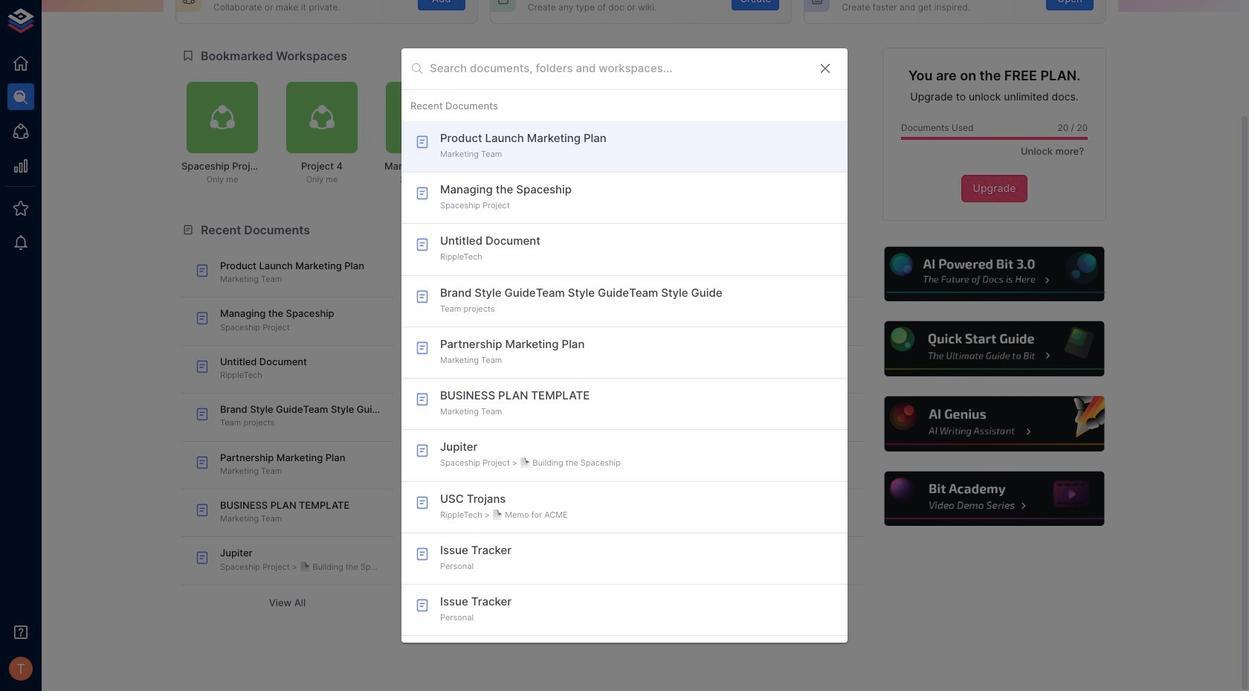 Task type: vqa. For each thing, say whether or not it's contained in the screenshot.
first help image
yes



Task type: describe. For each thing, give the bounding box(es) containing it.
2 help image from the top
[[883, 320, 1107, 379]]



Task type: locate. For each thing, give the bounding box(es) containing it.
Search documents, folders and workspaces... text field
[[430, 57, 806, 80]]

dialog
[[402, 48, 848, 643]]

3 help image from the top
[[883, 394, 1107, 454]]

4 help image from the top
[[883, 469, 1107, 528]]

help image
[[883, 245, 1107, 304], [883, 320, 1107, 379], [883, 394, 1107, 454], [883, 469, 1107, 528]]

1 help image from the top
[[883, 245, 1107, 304]]



